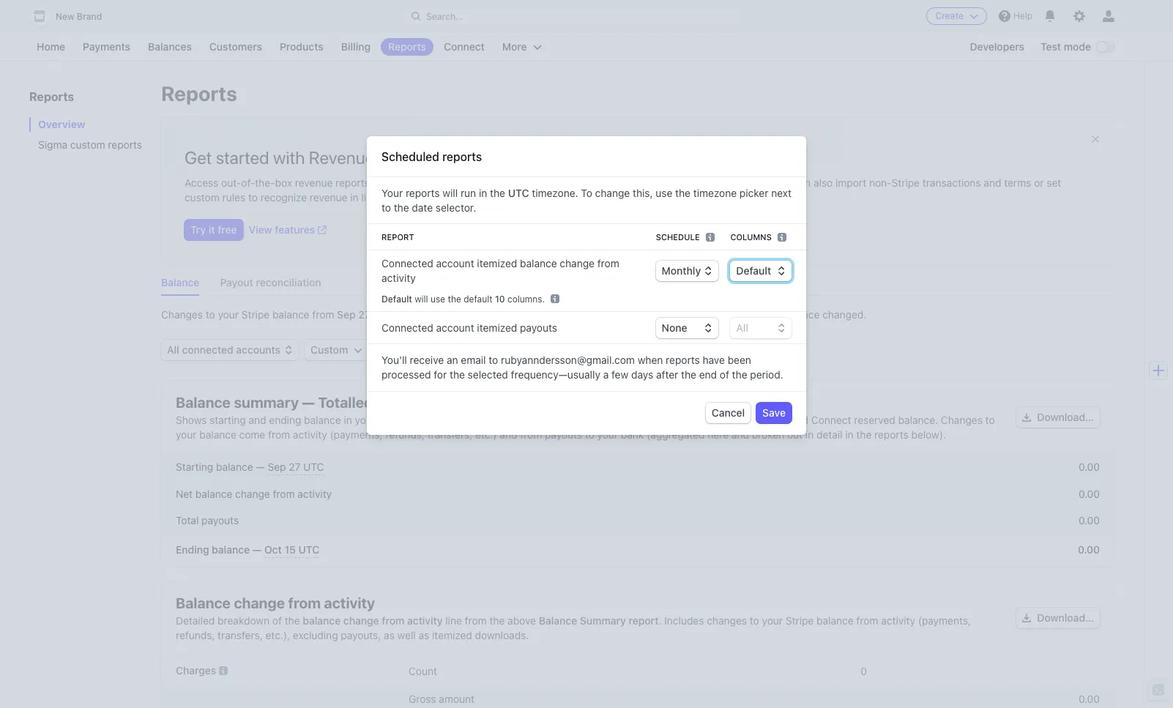 Task type: locate. For each thing, give the bounding box(es) containing it.
1 vertical spatial .
[[659, 614, 662, 627]]

with inside the 'access out-of-the-box revenue reports that automatically capture your latest stripe data and streamline accrual accounting. you can also import non-stripe transactions and terms or set custom rules to recognize revenue in line with your accounting practices.'
[[381, 191, 400, 204]]

the up on on the left
[[448, 294, 461, 305]]

1 vertical spatial payouts
[[545, 428, 582, 441]]

sum
[[562, 414, 582, 426]]

activity inside balance summary — totalled over connected accounts shows starting and ending balance in your stripe account. starting balance is the sum of your available balance, pending balance, and connect reserved balance. changes to your balance come from activity (payments, refunds, transfers, etc.) and from payouts to your bank (aggregated here and broken out in detail in the reports below).
[[293, 428, 327, 441]]

. left useful
[[621, 308, 624, 321]]

change right to
[[595, 187, 630, 199]]

detailed breakdown of the balance change from activity line from the above balance summary report
[[176, 614, 659, 627]]

the down reserved
[[856, 428, 872, 441]]

0 horizontal spatial 15
[[284, 543, 296, 556]]

to
[[248, 191, 258, 204], [382, 202, 391, 214], [206, 308, 215, 321], [660, 308, 670, 321], [489, 354, 498, 366], [985, 414, 995, 426], [585, 428, 594, 441], [750, 614, 759, 627]]

0 horizontal spatial (payments,
[[330, 428, 383, 441]]

starting balance — sep 27 utc
[[176, 461, 324, 473]]

0 horizontal spatial oct
[[264, 543, 282, 556]]

balance up the detailed
[[176, 595, 231, 611]]

1 download… button from the top
[[1017, 407, 1100, 428]]

connect inside balance summary — totalled over connected accounts shows starting and ending balance in your stripe account. starting balance is the sum of your available balance, pending balance, and connect reserved balance. changes to your balance come from activity (payments, refunds, transfers, etc.) and from payouts to your bank (aggregated here and broken out in detail in the reports below).
[[811, 414, 851, 426]]

1 cell from the left
[[176, 693, 401, 705]]

3 row from the top
[[161, 507, 1115, 534]]

the right is
[[544, 414, 559, 426]]

1 vertical spatial will
[[415, 294, 428, 305]]

from up "custom"
[[312, 308, 334, 321]]

change down starting balance — sep 27 utc
[[235, 488, 270, 500]]

a
[[603, 369, 609, 381]]

to inside timezone. to change this, use the timezone picker next to the date selector.
[[382, 202, 391, 214]]

— for sep
[[256, 461, 265, 473]]

in inside the 'access out-of-the-box revenue reports that automatically capture your latest stripe data and streamline accrual accounting. you can also import non-stripe transactions and terms or set custom rules to recognize revenue in line with your accounting practices.'
[[350, 191, 359, 204]]

balances link
[[141, 38, 199, 56]]

1 account from the top
[[436, 257, 474, 270]]

reports inside the 'access out-of-the-box revenue reports that automatically capture your latest stripe data and streamline accrual accounting. you can also import non-stripe transactions and terms or set custom rules to recognize revenue in line with your accounting practices.'
[[335, 176, 370, 189]]

0 horizontal spatial changes
[[161, 308, 203, 321]]

utc up selected
[[493, 343, 514, 356]]

1 vertical spatial oct
[[429, 343, 447, 356]]

svg image inside schedule… button
[[550, 346, 559, 354]]

balance down try
[[161, 276, 200, 289]]

from up well
[[382, 614, 404, 627]]

schedule
[[656, 232, 700, 242]]

your right changes
[[762, 614, 783, 627]]

1 vertical spatial connected
[[382, 322, 433, 334]]

the up etc.),
[[285, 614, 300, 627]]

1 vertical spatial date
[[478, 308, 500, 321]]

— inside balance summary — totalled over connected accounts shows starting and ending balance in your stripe account. starting balance is the sum of your available balance, pending balance, and connect reserved balance. changes to your balance come from activity (payments, refunds, transfers, etc.) and from payouts to your bank (aggregated here and broken out in detail in the reports below).
[[302, 394, 315, 411]]

2 vertical spatial —
[[252, 543, 261, 556]]

0 vertical spatial transfers,
[[427, 428, 472, 441]]

started
[[216, 147, 269, 168]]

changes down balance link
[[161, 308, 203, 321]]

for
[[434, 369, 447, 381]]

1 vertical spatial custom
[[185, 191, 220, 204]]

0 vertical spatial —
[[302, 394, 315, 411]]

1 horizontal spatial –
[[423, 343, 429, 356]]

balance inside balance summary — totalled over connected accounts shows starting and ending balance in your stripe account. starting balance is the sum of your available balance, pending balance, and connect reserved balance. changes to your balance come from activity (payments, refunds, transfers, etc.) and from payouts to your bank (aggregated here and broken out in detail in the reports below).
[[176, 394, 231, 411]]

1 vertical spatial download…
[[1037, 611, 1094, 624]]

transfers, down breakdown
[[218, 629, 263, 641]]

2 vertical spatial sep
[[268, 461, 286, 473]]

2 connected from the top
[[382, 322, 433, 334]]

ending balance — oct 15 utc
[[176, 543, 319, 556]]

get
[[185, 147, 212, 168]]

reports down overview link
[[108, 138, 142, 151]]

1 vertical spatial starting
[[176, 461, 213, 473]]

– left ,
[[370, 308, 376, 321]]

0 vertical spatial line
[[361, 191, 378, 204]]

view features
[[249, 223, 315, 236]]

have
[[703, 354, 725, 366]]

sigma
[[38, 138, 67, 151]]

access
[[185, 176, 218, 189]]

0 horizontal spatial line
[[361, 191, 378, 204]]

connected for connected account itemized payouts
[[382, 322, 433, 334]]

from down is
[[520, 428, 542, 441]]

from up downloads.
[[465, 614, 487, 627]]

gross amount
[[409, 693, 475, 705]]

0 vertical spatial (payments,
[[330, 428, 383, 441]]

0 horizontal spatial connect
[[444, 40, 485, 53]]

balance.
[[898, 414, 938, 426]]

2 download… from the top
[[1037, 611, 1094, 624]]

0 vertical spatial with
[[273, 147, 305, 168]]

cell
[[176, 693, 401, 705], [641, 693, 867, 705]]

oct up for
[[429, 343, 447, 356]]

come
[[239, 428, 265, 441]]

starting inside grid
[[176, 461, 213, 473]]

of right end
[[720, 369, 729, 381]]

0 horizontal spatial balance,
[[664, 414, 704, 426]]

date inside reports loading completed element
[[478, 308, 500, 321]]

1 vertical spatial use
[[431, 294, 445, 305]]

schedule… button
[[544, 340, 624, 360]]

1 vertical spatial refunds,
[[176, 629, 215, 641]]

1 horizontal spatial transfers,
[[427, 428, 472, 441]]

will up selector.
[[443, 187, 458, 199]]

1 vertical spatial account
[[436, 322, 474, 334]]

date inside timezone. to change this, use the timezone picker next to the date selector.
[[412, 202, 433, 214]]

1 horizontal spatial date
[[478, 308, 500, 321]]

payments link
[[75, 38, 138, 56]]

15 for ending balance — oct 15 utc
[[284, 543, 296, 556]]

shows
[[176, 414, 207, 426]]

1 vertical spatial line
[[445, 614, 462, 627]]

of right "sum"
[[585, 414, 594, 426]]

1 horizontal spatial svg image
[[1023, 413, 1031, 422]]

balance for balance summary — totalled over connected accounts shows starting and ending balance in your stripe account. starting balance is the sum of your available balance, pending balance, and connect reserved balance. changes to your balance come from activity (payments, refunds, transfers, etc.) and from payouts to your bank (aggregated here and broken out in detail in the reports below).
[[176, 394, 231, 411]]

useful
[[627, 308, 657, 321]]

— left totalled
[[302, 394, 315, 411]]

view features link
[[249, 223, 327, 237]]

svg image for schedule…
[[550, 346, 559, 354]]

0
[[861, 665, 867, 677]]

1 horizontal spatial .
[[659, 614, 662, 627]]

1 vertical spatial —
[[256, 461, 265, 473]]

balance right above
[[539, 614, 577, 627]]

and right etc.)
[[500, 428, 517, 441]]

of inside balance summary — totalled over connected accounts shows starting and ending balance in your stripe account. starting balance is the sum of your available balance, pending balance, and connect reserved balance. changes to your balance come from activity (payments, refunds, transfers, etc.) and from payouts to your bank (aggregated here and broken out in detail in the reports below).
[[585, 414, 594, 426]]

0 vertical spatial download… button
[[1017, 407, 1100, 428]]

accounting
[[427, 191, 479, 204]]

0 vertical spatial changes
[[161, 308, 203, 321]]

use right this,
[[656, 187, 673, 199]]

0 horizontal spatial will
[[415, 294, 428, 305]]

connect up detail
[[811, 414, 851, 426]]

2 horizontal spatial 15
[[449, 343, 461, 356]]

row containing starting balance —
[[161, 454, 1115, 481]]

payouts right the total
[[201, 514, 239, 527]]

refunds, down 'account.'
[[386, 428, 425, 441]]

download…
[[1037, 411, 1094, 423], [1037, 611, 1094, 624]]

connect
[[444, 40, 485, 53], [811, 414, 851, 426]]

from down timezone. to change this, use the timezone picker next to the date selector.
[[597, 257, 619, 270]]

an
[[447, 354, 458, 366]]

streamline
[[626, 176, 675, 189]]

stripe
[[551, 176, 579, 189], [892, 176, 920, 189], [241, 308, 270, 321], [752, 308, 780, 321], [378, 414, 407, 426], [786, 614, 814, 627]]

custom
[[310, 343, 348, 356]]

from inside . includes changes to your stripe balance from activity (payments, refunds, transfers, etc.), excluding payouts, as well as itemized downloads.
[[856, 614, 878, 627]]

0 vertical spatial itemized
[[477, 257, 517, 270]]

1 connected from the top
[[382, 257, 433, 270]]

try
[[190, 223, 206, 236]]

connect down the search…
[[444, 40, 485, 53]]

to right useful
[[660, 308, 670, 321]]

1 vertical spatial with
[[381, 191, 400, 204]]

15 up balance change from activity at left bottom
[[284, 543, 296, 556]]

change up "date of the balance change"
[[560, 257, 595, 270]]

default will use the default 10 columns.
[[382, 294, 545, 305]]

0 vertical spatial payouts
[[520, 322, 557, 334]]

1 vertical spatial transfers,
[[218, 629, 263, 641]]

row
[[161, 454, 1115, 481], [161, 481, 1115, 507], [161, 507, 1115, 534], [161, 534, 1115, 567], [161, 655, 1115, 687], [161, 687, 1115, 708]]

date down automatically
[[412, 202, 433, 214]]

starting up etc.)
[[453, 414, 491, 426]]

brand
[[77, 11, 102, 22]]

0 vertical spatial oct
[[376, 308, 394, 321]]

1 horizontal spatial changes
[[941, 414, 983, 426]]

billing
[[341, 40, 371, 53]]

oct inside grid
[[264, 543, 282, 556]]

activity inside . includes changes to your stripe balance from activity (payments, refunds, transfers, etc.), excluding payouts, as well as itemized downloads.
[[881, 614, 915, 627]]

0 vertical spatial refunds,
[[386, 428, 425, 441]]

4 row from the top
[[161, 534, 1115, 567]]

0 horizontal spatial with
[[273, 147, 305, 168]]

balance, up the broken
[[748, 414, 788, 426]]

over
[[376, 394, 406, 411]]

account for payouts
[[436, 322, 474, 334]]

utc left timezone.
[[508, 187, 529, 199]]

line down that
[[361, 191, 378, 204]]

0 vertical spatial account
[[436, 257, 474, 270]]

1 horizontal spatial as
[[419, 629, 429, 641]]

with up the box
[[273, 147, 305, 168]]

reports down revenue
[[335, 176, 370, 189]]

print button
[[630, 340, 665, 360]]

0 horizontal spatial .
[[621, 308, 624, 321]]

custom down access
[[185, 191, 220, 204]]

(payments, inside balance summary — totalled over connected accounts shows starting and ending balance in your stripe account. starting balance is the sum of your available balance, pending balance, and connect reserved balance. changes to your balance come from activity (payments, refunds, transfers, etc.) and from payouts to your bank (aggregated here and broken out in detail in the reports below).
[[330, 428, 383, 441]]

itemized up utc button
[[477, 322, 517, 334]]

0 horizontal spatial reports
[[29, 90, 74, 103]]

0.00
[[1079, 461, 1100, 473], [1079, 488, 1100, 500], [1079, 514, 1100, 527], [1078, 543, 1100, 556], [1079, 693, 1100, 705]]

your
[[498, 176, 519, 189], [403, 191, 424, 204], [218, 308, 239, 321], [728, 308, 749, 321], [355, 414, 376, 426], [597, 414, 618, 426], [176, 428, 197, 441], [597, 428, 618, 441], [762, 614, 783, 627]]

starting
[[453, 414, 491, 426], [176, 461, 213, 473]]

itemized inside the connected account itemized balance change from activity
[[477, 257, 517, 270]]

payouts down "date of the balance change"
[[520, 322, 557, 334]]

6 row from the top
[[161, 687, 1115, 708]]

1 horizontal spatial 27
[[358, 308, 370, 321]]

0 horizontal spatial date
[[412, 202, 433, 214]]

balance
[[520, 257, 557, 270], [272, 308, 309, 321], [533, 308, 571, 321], [783, 308, 820, 321], [304, 414, 341, 426], [494, 414, 531, 426], [199, 428, 236, 441], [216, 461, 253, 473], [195, 488, 232, 500], [212, 543, 250, 556], [303, 614, 341, 627], [817, 614, 854, 627]]

from up '0'
[[856, 614, 878, 627]]

to down your
[[382, 202, 391, 214]]

5 row from the top
[[161, 655, 1115, 687]]

2 vertical spatial 15
[[284, 543, 296, 556]]

0 horizontal spatial sep
[[268, 461, 286, 473]]

new
[[56, 11, 74, 22]]

print
[[636, 343, 659, 356]]

the-
[[255, 176, 275, 189]]

— for totalled
[[302, 394, 315, 411]]

svg image inside custom popup button
[[354, 346, 363, 354]]

new brand
[[56, 11, 102, 22]]

the down your
[[394, 202, 409, 214]]

. inside . includes changes to your stripe balance from activity (payments, refunds, transfers, etc.), excluding payouts, as well as itemized downloads.
[[659, 614, 662, 627]]

to left bank
[[585, 428, 594, 441]]

row containing net balance change from activity
[[161, 481, 1115, 507]]

charges
[[176, 664, 216, 677]]

scheduled
[[382, 150, 439, 164]]

connected for connected account itemized balance change from activity
[[382, 257, 433, 270]]

–
[[370, 308, 376, 321], [423, 343, 429, 356]]

balance inside balance link
[[161, 276, 200, 289]]

1 horizontal spatial svg image
[[478, 346, 487, 354]]

2 cell from the left
[[641, 693, 867, 705]]

row containing ending balance —
[[161, 534, 1115, 567]]

0 horizontal spatial as
[[384, 629, 395, 641]]

1 vertical spatial –
[[423, 343, 429, 356]]

import
[[836, 176, 866, 189]]

0 vertical spatial svg image
[[550, 346, 559, 354]]

1 vertical spatial connect
[[811, 414, 851, 426]]

svg image for download…
[[1023, 614, 1031, 622]]

breakdown
[[218, 614, 270, 627]]

changes up below).
[[941, 414, 983, 426]]

transfers, inside balance summary — totalled over connected accounts shows starting and ending balance in your stripe account. starting balance is the sum of your available balance, pending balance, and connect reserved balance. changes to your balance come from activity (payments, refunds, transfers, etc.) and from payouts to your bank (aggregated here and broken out in detail in the reports below).
[[427, 428, 472, 441]]

sep up custom popup button
[[337, 308, 356, 321]]

2 vertical spatial payouts
[[201, 514, 239, 527]]

stripe up 0 cell
[[786, 614, 814, 627]]

sep inside grid
[[268, 461, 286, 473]]

1 download… from the top
[[1037, 411, 1094, 423]]

1 horizontal spatial 15
[[397, 308, 408, 321]]

reports right billing
[[388, 40, 426, 53]]

row containing gross amount
[[161, 687, 1115, 708]]

2 horizontal spatial reports
[[388, 40, 426, 53]]

tab list
[[161, 272, 1115, 296]]

of up etc.),
[[272, 614, 282, 627]]

0 vertical spatial will
[[443, 187, 458, 199]]

payouts down "sum"
[[545, 428, 582, 441]]

connect link
[[436, 38, 492, 56]]

change inside the connected account itemized balance change from activity
[[560, 257, 595, 270]]

15 inside row
[[284, 543, 296, 556]]

download… for balance summary — totalled over connected accounts
[[1037, 411, 1094, 423]]

in right out
[[805, 428, 814, 441]]

0 vertical spatial download…
[[1037, 411, 1094, 423]]

the right 'run'
[[490, 187, 505, 199]]

1 horizontal spatial with
[[381, 191, 400, 204]]

and
[[606, 176, 623, 189], [984, 176, 1001, 189], [249, 414, 266, 426], [791, 414, 808, 426], [500, 428, 517, 441], [731, 428, 749, 441]]

your up practices.
[[498, 176, 519, 189]]

0 horizontal spatial 27
[[289, 461, 301, 473]]

oct for ending balance — oct 15 utc
[[264, 543, 282, 556]]

0 vertical spatial 15
[[397, 308, 408, 321]]

svg image
[[354, 346, 363, 354], [478, 346, 487, 354], [1023, 614, 1031, 622]]

0 vertical spatial connect
[[444, 40, 485, 53]]

refunds, down the detailed
[[176, 629, 215, 641]]

date
[[412, 202, 433, 214], [478, 308, 500, 321]]

2 download… button from the top
[[1017, 608, 1100, 628]]

next
[[771, 187, 792, 199]]

1 horizontal spatial cell
[[641, 693, 867, 705]]

– left an
[[423, 343, 429, 356]]

oct up balance change from activity at left bottom
[[264, 543, 282, 556]]

sep up the processed
[[390, 343, 409, 356]]

with down that
[[381, 191, 400, 204]]

1 vertical spatial itemized
[[477, 322, 517, 334]]

itemized
[[477, 257, 517, 270], [477, 322, 517, 334], [432, 629, 472, 641]]

use up based
[[431, 294, 445, 305]]

1 vertical spatial (payments,
[[918, 614, 971, 627]]

payout reconciliation link
[[220, 272, 330, 296]]

0 cell
[[641, 661, 867, 681]]

0 horizontal spatial transfers,
[[218, 629, 263, 641]]

line
[[361, 191, 378, 204], [445, 614, 462, 627]]

account inside the connected account itemized balance change from activity
[[436, 257, 474, 270]]

1 horizontal spatial balance,
[[748, 414, 788, 426]]

your reports will run in the utc
[[382, 187, 529, 199]]

sep
[[337, 308, 356, 321], [390, 343, 409, 356], [268, 461, 286, 473]]

and left terms
[[984, 176, 1001, 189]]

ending
[[176, 543, 209, 556]]

create button
[[927, 7, 987, 25]]

0 horizontal spatial –
[[370, 308, 376, 321]]

reports down reserved
[[874, 428, 909, 441]]

use
[[656, 187, 673, 199], [431, 294, 445, 305]]

from down ending
[[268, 428, 290, 441]]

2 row from the top
[[161, 481, 1115, 507]]

out
[[787, 428, 803, 441]]

0 vertical spatial 27
[[358, 308, 370, 321]]

2 vertical spatial oct
[[264, 543, 282, 556]]

svg image inside utc button
[[478, 346, 487, 354]]

connected down report
[[382, 257, 433, 270]]

of-
[[241, 176, 255, 189]]

detail
[[816, 428, 843, 441]]

15 left email
[[449, 343, 461, 356]]

connected inside the connected account itemized balance change from activity
[[382, 257, 433, 270]]

customers
[[209, 40, 262, 53]]

stripe inside . includes changes to your stripe balance from activity (payments, refunds, transfers, etc.), excluding payouts, as well as itemized downloads.
[[786, 614, 814, 627]]

change up breakdown
[[234, 595, 285, 611]]

(aggregated
[[647, 428, 705, 441]]

email
[[461, 354, 486, 366]]

refunds,
[[386, 428, 425, 441], [176, 629, 215, 641]]

15 down default at the left top of the page
[[397, 308, 408, 321]]

1 horizontal spatial line
[[445, 614, 462, 627]]

2 vertical spatial 27
[[289, 461, 301, 473]]

. for useful
[[621, 308, 624, 321]]

itemized up "10" on the top of page
[[477, 257, 517, 270]]

as left well
[[384, 629, 395, 641]]

revenue
[[295, 176, 333, 189], [310, 191, 347, 204]]

data
[[582, 176, 603, 189]]

1 horizontal spatial starting
[[453, 414, 491, 426]]

changes
[[161, 308, 203, 321], [941, 414, 983, 426]]

grid containing starting balance —
[[161, 454, 1115, 567]]

0 vertical spatial use
[[656, 187, 673, 199]]

count
[[409, 665, 437, 677]]

date down default
[[478, 308, 500, 321]]

utc up balance change from activity at left bottom
[[298, 543, 319, 556]]

utc inside button
[[493, 343, 514, 356]]

grid
[[161, 454, 1115, 567]]

as down the detailed breakdown of the balance change from activity line from the above balance summary report
[[419, 629, 429, 641]]

0 vertical spatial date
[[412, 202, 433, 214]]

2 vertical spatial itemized
[[432, 629, 472, 641]]

transfers, down 'account.'
[[427, 428, 472, 441]]

report
[[382, 232, 414, 242]]

you
[[773, 176, 791, 189]]

2 horizontal spatial oct
[[429, 343, 447, 356]]

to down the "of-"
[[248, 191, 258, 204]]

1 vertical spatial svg image
[[1023, 413, 1031, 422]]

1 vertical spatial sep
[[390, 343, 409, 356]]

reports inside balance summary — totalled over connected accounts shows starting and ending balance in your stripe account. starting balance is the sum of your available balance, pending balance, and connect reserved balance. changes to your balance come from activity (payments, refunds, transfers, etc.) and from payouts to your bank (aggregated here and broken out in detail in the reports below).
[[874, 428, 909, 441]]

of inside you'll receive an email to rubyanndersson@gmail.com when reports have been processed for the selected frequency—usually a few days after the end of the period.
[[720, 369, 729, 381]]

line left above
[[445, 614, 462, 627]]

in
[[479, 187, 487, 199], [350, 191, 359, 204], [344, 414, 352, 426], [805, 428, 814, 441], [845, 428, 854, 441]]

end
[[699, 369, 717, 381]]

sep up the net balance change from activity
[[268, 461, 286, 473]]

svg image
[[550, 346, 559, 354], [1023, 413, 1031, 422]]

1 row from the top
[[161, 454, 1115, 481]]

cell down etc.),
[[176, 693, 401, 705]]

0 horizontal spatial svg image
[[550, 346, 559, 354]]

0 vertical spatial custom
[[70, 138, 105, 151]]

2 account from the top
[[436, 322, 474, 334]]

0 vertical spatial connected
[[382, 257, 433, 270]]

27 right you'll
[[411, 343, 423, 356]]

in down totalled
[[344, 414, 352, 426]]

1 horizontal spatial use
[[656, 187, 673, 199]]

balance
[[161, 276, 200, 289], [176, 394, 231, 411], [176, 595, 231, 611], [539, 614, 577, 627]]

0 vertical spatial –
[[370, 308, 376, 321]]

1 horizontal spatial refunds,
[[386, 428, 425, 441]]

few
[[611, 369, 628, 381]]

more button
[[495, 38, 549, 56]]

27 left ,
[[358, 308, 370, 321]]

custom down overview link
[[70, 138, 105, 151]]

to inside you'll receive an email to rubyanndersson@gmail.com when reports have been processed for the selected frequency—usually a few days after the end of the period.
[[489, 354, 498, 366]]

—
[[302, 394, 315, 411], [256, 461, 265, 473], [252, 543, 261, 556]]

your right how
[[728, 308, 749, 321]]

features
[[275, 223, 315, 236]]

0 horizontal spatial refunds,
[[176, 629, 215, 641]]

stripe inside balance summary — totalled over connected accounts shows starting and ending balance in your stripe account. starting balance is the sum of your available balance, pending balance, and connect reserved balance. changes to your balance come from activity (payments, refunds, transfers, etc.) and from payouts to your bank (aggregated here and broken out in detail in the reports below).
[[378, 414, 407, 426]]

1 horizontal spatial custom
[[185, 191, 220, 204]]

2 as from the left
[[419, 629, 429, 641]]



Task type: vqa. For each thing, say whether or not it's contained in the screenshot.
BOB
no



Task type: describe. For each thing, give the bounding box(es) containing it.
refunds, inside . includes changes to your stripe balance from activity (payments, refunds, transfers, etc.), excluding payouts, as well as itemized downloads.
[[176, 629, 215, 641]]

columns.
[[507, 294, 545, 305]]

payouts inside balance summary — totalled over connected accounts shows starting and ending balance in your stripe account. starting balance is the sum of your available balance, pending balance, and connect reserved balance. changes to your balance come from activity (payments, refunds, transfers, etc.) and from payouts to your bank (aggregated here and broken out in detail in the reports below).
[[545, 428, 582, 441]]

billing link
[[334, 38, 378, 56]]

date of the balance change
[[478, 308, 609, 321]]

processed
[[382, 369, 431, 381]]

you'll
[[382, 354, 407, 366]]

amount
[[439, 693, 475, 705]]

totalled
[[318, 394, 373, 411]]

. includes changes to your stripe balance from activity (payments, refunds, transfers, etc.), excluding payouts, as well as itemized downloads.
[[176, 614, 971, 641]]

reports loading completed element
[[161, 117, 1115, 708]]

1 vertical spatial 27
[[411, 343, 423, 356]]

and up out
[[791, 414, 808, 426]]

svg image for download…
[[1023, 413, 1031, 422]]

accrual
[[678, 176, 712, 189]]

0 vertical spatial revenue
[[295, 176, 333, 189]]

tab list containing balance
[[161, 272, 1115, 296]]

here
[[708, 428, 729, 441]]

from up 'excluding' at the left of the page
[[288, 595, 321, 611]]

the up downloads.
[[490, 614, 505, 627]]

this,
[[633, 187, 653, 199]]

. useful to record how your stripe balance changed.
[[621, 308, 866, 321]]

ending
[[269, 414, 301, 426]]

customers link
[[202, 38, 269, 56]]

activity inside the connected account itemized balance change from activity
[[382, 272, 416, 284]]

stripe left transactions
[[892, 176, 920, 189]]

2 balance, from the left
[[748, 414, 788, 426]]

from inside the connected account itemized balance change from activity
[[597, 257, 619, 270]]

save button
[[757, 403, 792, 423]]

0 horizontal spatial custom
[[70, 138, 105, 151]]

create
[[935, 10, 964, 21]]

to down balance link
[[206, 308, 215, 321]]

connected
[[410, 394, 483, 411]]

custom button
[[305, 340, 369, 360]]

from inside grid
[[273, 488, 295, 500]]

download… button for balance change from activity
[[1017, 608, 1100, 628]]

refunds, inside balance summary — totalled over connected accounts shows starting and ending balance in your stripe account. starting balance is the sum of your available balance, pending balance, and connect reserved balance. changes to your balance come from activity (payments, refunds, transfers, etc.) and from payouts to your bank (aggregated here and broken out in detail in the reports below).
[[386, 428, 425, 441]]

changes
[[707, 614, 747, 627]]

cancel
[[712, 407, 745, 419]]

1 balance, from the left
[[664, 414, 704, 426]]

1 horizontal spatial oct
[[376, 308, 394, 321]]

includes
[[664, 614, 704, 627]]

that
[[372, 176, 391, 189]]

developers link
[[963, 38, 1032, 56]]

15 for sep 27 – oct 15
[[449, 343, 461, 356]]

above
[[508, 614, 536, 627]]

and right data
[[606, 176, 623, 189]]

10
[[495, 294, 505, 305]]

in right 'run'
[[479, 187, 487, 199]]

net
[[176, 488, 193, 500]]

get started with revenue recognition
[[185, 147, 468, 168]]

changes to your stripe balance from sep 27 – oct 15 , based on the
[[161, 308, 475, 321]]

balance summary — totalled over connected accounts shows starting and ending balance in your stripe account. starting balance is the sum of your available balance, pending balance, and connect reserved balance. changes to your balance come from activity (payments, refunds, transfers, etc.) and from payouts to your bank (aggregated here and broken out in detail in the reports below).
[[176, 394, 995, 441]]

the left timezone
[[675, 187, 691, 199]]

record
[[672, 308, 703, 321]]

— for oct
[[252, 543, 261, 556]]

your down shows
[[176, 428, 197, 441]]

svg image for utc
[[478, 346, 487, 354]]

sigma custom reports link
[[29, 138, 146, 152]]

balance inside the connected account itemized balance change from activity
[[520, 257, 557, 270]]

access out-of-the-box revenue reports that automatically capture your latest stripe data and streamline accrual accounting. you can also import non-stripe transactions and terms or set custom rules to recognize revenue in line with your accounting practices.
[[185, 176, 1061, 204]]

and up come
[[249, 414, 266, 426]]

reports up capture at the left of page
[[442, 150, 482, 164]]

below).
[[911, 428, 946, 441]]

activity inside row
[[298, 488, 332, 500]]

change up schedule…
[[574, 308, 609, 321]]

view
[[249, 223, 272, 236]]

reports inside you'll receive an email to rubyanndersson@gmail.com when reports have been processed for the selected frequency—usually a few days after the end of the period.
[[666, 354, 700, 366]]

the down the columns.
[[515, 308, 530, 321]]

box
[[275, 176, 292, 189]]

your left bank
[[597, 428, 618, 441]]

schedule…
[[565, 343, 618, 356]]

download… button for balance summary — totalled over connected accounts
[[1017, 407, 1100, 428]]

utc button
[[472, 340, 520, 360]]

days
[[631, 369, 653, 381]]

oct for sep 27 – oct 15
[[429, 343, 447, 356]]

itemized for payouts
[[477, 322, 517, 334]]

reports right your
[[406, 187, 440, 199]]

transfers, inside . includes changes to your stripe balance from activity (payments, refunds, transfers, etc.), excluding payouts, as well as itemized downloads.
[[218, 629, 263, 641]]

custom inside the 'access out-of-the-box revenue reports that automatically capture your latest stripe data and streamline accrual accounting. you can also import non-stripe transactions and terms or set custom rules to recognize revenue in line with your accounting practices.'
[[185, 191, 220, 204]]

to right balance.
[[985, 414, 995, 426]]

rubyanndersson@gmail.com
[[501, 354, 635, 366]]

run
[[461, 187, 476, 199]]

balance for balance
[[161, 276, 200, 289]]

utc up the net balance change from activity
[[303, 461, 324, 473]]

search…
[[426, 11, 463, 22]]

try it free button
[[185, 220, 243, 240]]

1 horizontal spatial sep
[[337, 308, 356, 321]]

change up payouts,
[[343, 614, 379, 627]]

you'll receive an email to rubyanndersson@gmail.com when reports have been processed for the selected frequency—usually a few days after the end of the period.
[[382, 354, 783, 381]]

itemized for balance
[[477, 257, 517, 270]]

reports link
[[381, 38, 433, 56]]

Search… search field
[[403, 7, 741, 25]]

etc.),
[[265, 629, 290, 641]]

1 vertical spatial revenue
[[310, 191, 347, 204]]

balance for balance change from activity
[[176, 595, 231, 611]]

new brand button
[[29, 6, 117, 26]]

accounting.
[[715, 176, 771, 189]]

and down pending
[[731, 428, 749, 441]]

0.00 cell
[[874, 693, 1100, 705]]

the left end
[[681, 369, 696, 381]]

your left available
[[597, 414, 618, 426]]

can
[[794, 176, 811, 189]]

to inside the 'access out-of-the-box revenue reports that automatically capture your latest stripe data and streamline accrual accounting. you can also import non-stripe transactions and terms or set custom rules to recognize revenue in line with your accounting practices.'
[[248, 191, 258, 204]]

your down payout
[[218, 308, 239, 321]]

. for includes
[[659, 614, 662, 627]]

overview link
[[29, 117, 146, 132]]

svg image for custom
[[354, 346, 363, 354]]

is
[[533, 414, 541, 426]]

your down automatically
[[403, 191, 424, 204]]

after
[[656, 369, 678, 381]]

home
[[37, 40, 65, 53]]

1 horizontal spatial will
[[443, 187, 458, 199]]

line inside the 'access out-of-the-box revenue reports that automatically capture your latest stripe data and streamline accrual accounting. you can also import non-stripe transactions and terms or set custom rules to recognize revenue in line with your accounting practices.'
[[361, 191, 378, 204]]

selector.
[[436, 202, 476, 214]]

of down "10" on the top of page
[[502, 308, 512, 321]]

your inside . includes changes to your stripe balance from activity (payments, refunds, transfers, etc.), excluding payouts, as well as itemized downloads.
[[762, 614, 783, 627]]

to
[[581, 187, 592, 199]]

scheduled reports
[[382, 150, 482, 164]]

the down an
[[450, 369, 465, 381]]

1 as from the left
[[384, 629, 395, 641]]

27 inside grid
[[289, 461, 301, 473]]

your down totalled
[[355, 414, 376, 426]]

accounts
[[486, 394, 550, 411]]

stripe down "payout reconciliation"
[[241, 308, 270, 321]]

balance link
[[161, 272, 208, 296]]

,
[[408, 308, 411, 321]]

well
[[397, 629, 416, 641]]

also
[[814, 176, 833, 189]]

change inside timezone. to change this, use the timezone picker next to the date selector.
[[595, 187, 630, 199]]

it
[[209, 223, 215, 236]]

detailed
[[176, 614, 215, 627]]

products link
[[272, 38, 331, 56]]

how
[[706, 308, 725, 321]]

mode
[[1064, 40, 1091, 53]]

stripe left to
[[551, 176, 579, 189]]

row containing total payouts
[[161, 507, 1115, 534]]

free
[[218, 223, 237, 236]]

payout reconciliation
[[220, 276, 321, 289]]

payouts inside row
[[201, 514, 239, 527]]

columns
[[730, 232, 772, 242]]

download… for balance change from activity
[[1037, 611, 1094, 624]]

frequency—usually
[[511, 369, 600, 381]]

the up the connected account itemized payouts
[[460, 308, 475, 321]]

practices.
[[482, 191, 529, 204]]

selected
[[468, 369, 508, 381]]

row containing charges
[[161, 655, 1115, 687]]

default
[[464, 294, 493, 305]]

revenue
[[309, 147, 374, 168]]

in right detail
[[845, 428, 854, 441]]

been
[[728, 354, 751, 366]]

total payouts
[[176, 514, 239, 527]]

2 horizontal spatial sep
[[390, 343, 409, 356]]

default
[[382, 294, 412, 305]]

account.
[[409, 414, 450, 426]]

the down been
[[732, 369, 747, 381]]

use inside timezone. to change this, use the timezone picker next to the date selector.
[[656, 187, 673, 199]]

test mode
[[1041, 40, 1091, 53]]

account for balance
[[436, 257, 474, 270]]

terms
[[1004, 176, 1031, 189]]

balances
[[148, 40, 192, 53]]

starting inside balance summary — totalled over connected accounts shows starting and ending balance in your stripe account. starting balance is the sum of your available balance, pending balance, and connect reserved balance. changes to your balance come from activity (payments, refunds, transfers, etc.) and from payouts to your bank (aggregated here and broken out in detail in the reports below).
[[453, 414, 491, 426]]

connect inside connect link
[[444, 40, 485, 53]]

balance inside . includes changes to your stripe balance from activity (payments, refunds, transfers, etc.), excluding payouts, as well as itemized downloads.
[[817, 614, 854, 627]]

itemized inside . includes changes to your stripe balance from activity (payments, refunds, transfers, etc.), excluding payouts, as well as itemized downloads.
[[432, 629, 472, 641]]

1 horizontal spatial reports
[[161, 81, 237, 105]]

to inside . includes changes to your stripe balance from activity (payments, refunds, transfers, etc.), excluding payouts, as well as itemized downloads.
[[750, 614, 759, 627]]

changes inside balance summary — totalled over connected accounts shows starting and ending balance in your stripe account. starting balance is the sum of your available balance, pending balance, and connect reserved balance. changes to your balance come from activity (payments, refunds, transfers, etc.) and from payouts to your bank (aggregated here and broken out in detail in the reports below).
[[941, 414, 983, 426]]

(payments, inside . includes changes to your stripe balance from activity (payments, refunds, transfers, etc.), excluding payouts, as well as itemized downloads.
[[918, 614, 971, 627]]

stripe right how
[[752, 308, 780, 321]]

more
[[502, 40, 527, 53]]



